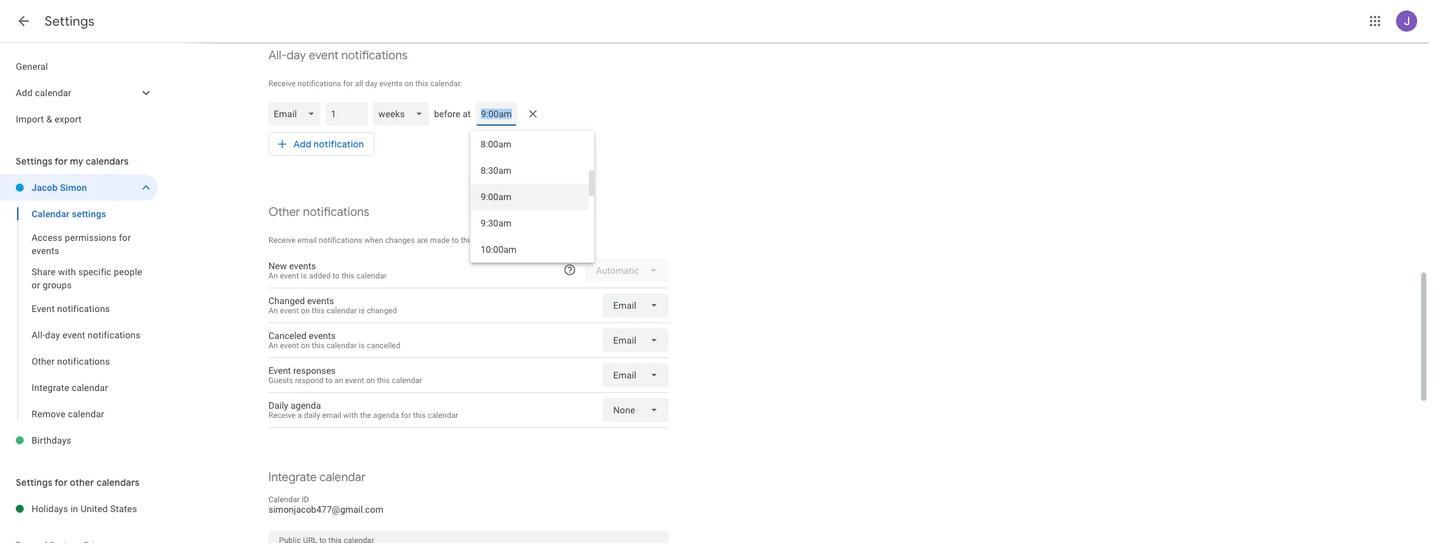 Task type: vqa. For each thing, say whether or not it's contained in the screenshot.


Task type: locate. For each thing, give the bounding box(es) containing it.
1 vertical spatial all-
[[32, 330, 45, 340]]

this
[[416, 79, 429, 88], [461, 236, 474, 245], [342, 271, 355, 280], [312, 306, 325, 315], [312, 341, 325, 350], [377, 376, 390, 385], [413, 411, 426, 420]]

0 horizontal spatial event
[[32, 303, 55, 314]]

1 vertical spatial settings
[[16, 155, 52, 167]]

add
[[16, 88, 33, 98], [294, 138, 311, 150]]

0 vertical spatial other
[[269, 205, 300, 220]]

with up the groups on the bottom of the page
[[58, 267, 76, 277]]

calendar inside canceled events an event on this calendar is cancelled
[[327, 341, 357, 350]]

event up changed
[[280, 271, 299, 280]]

0 vertical spatial add
[[16, 88, 33, 98]]

to right the added
[[333, 271, 340, 280]]

event inside changed events an event on this calendar is changed
[[280, 306, 299, 315]]

this down cancelled
[[377, 376, 390, 385]]

calendars up "states"
[[97, 477, 140, 488]]

cancelled
[[367, 341, 401, 350]]

before at
[[434, 109, 471, 119]]

the
[[360, 411, 371, 420]]

0 vertical spatial an
[[269, 271, 278, 280]]

events inside changed events an event on this calendar is changed
[[307, 296, 334, 306]]

integrate calendar
[[32, 382, 108, 393], [269, 470, 366, 485]]

1 horizontal spatial day
[[287, 48, 306, 63]]

1 horizontal spatial other notifications
[[269, 205, 370, 220]]

an inside new events an event is added to this calendar
[[269, 271, 278, 280]]

is left the added
[[301, 271, 307, 280]]

1 vertical spatial to
[[333, 271, 340, 280]]

0 vertical spatial with
[[58, 267, 76, 277]]

calendar left id
[[269, 495, 300, 504]]

0 vertical spatial email
[[298, 236, 317, 245]]

for left all
[[343, 79, 353, 88]]

day
[[287, 48, 306, 63], [365, 79, 378, 88], [45, 330, 60, 340]]

add for add notification
[[294, 138, 311, 150]]

0 horizontal spatial day
[[45, 330, 60, 340]]

None field
[[269, 102, 326, 126], [373, 102, 434, 126], [603, 294, 669, 317], [603, 328, 669, 352], [603, 363, 669, 387], [603, 398, 669, 422], [269, 102, 326, 126], [373, 102, 434, 126], [603, 294, 669, 317], [603, 328, 669, 352], [603, 363, 669, 387], [603, 398, 669, 422]]

when
[[365, 236, 383, 245]]

event up responses
[[280, 341, 299, 350]]

1 vertical spatial other notifications
[[32, 356, 110, 367]]

email
[[298, 236, 317, 245], [322, 411, 342, 420]]

to left an
[[326, 376, 333, 385]]

0 horizontal spatial other
[[32, 356, 55, 367]]

event left respond
[[269, 365, 291, 376]]

this right all
[[416, 79, 429, 88]]

for right permissions
[[119, 232, 131, 243]]

to right made
[[452, 236, 459, 245]]

1 horizontal spatial all-
[[269, 48, 287, 63]]

on up canceled
[[301, 306, 310, 315]]

integrate inside group
[[32, 382, 69, 393]]

events right new
[[289, 261, 316, 271]]

groups
[[43, 280, 72, 290]]

settings
[[72, 209, 106, 219]]

1 vertical spatial add
[[294, 138, 311, 150]]

this right the added
[[342, 271, 355, 280]]

event up canceled
[[280, 306, 299, 315]]

2 vertical spatial an
[[269, 341, 278, 350]]

calendar
[[35, 88, 71, 98], [357, 271, 387, 280], [327, 306, 357, 315], [327, 341, 357, 350], [392, 376, 422, 385], [72, 382, 108, 393], [68, 409, 104, 419], [428, 411, 458, 420], [320, 470, 366, 485]]

10:00am
[[481, 244, 517, 255]]

0 horizontal spatial other notifications
[[32, 356, 110, 367]]

calendar id simonjacob477@gmail.com
[[269, 495, 384, 515]]

9:00am option
[[471, 184, 589, 210]]

time of day list box
[[471, 131, 595, 263]]

3 an from the top
[[269, 341, 278, 350]]

events inside new events an event is added to this calendar
[[289, 261, 316, 271]]

email right daily
[[322, 411, 342, 420]]

1 horizontal spatial event
[[269, 365, 291, 376]]

on up daily agenda receive a daily email with the agenda for this calendar
[[366, 376, 375, 385]]

1 vertical spatial event
[[269, 365, 291, 376]]

settings for settings
[[45, 13, 95, 30]]

events down access
[[32, 246, 59, 256]]

agenda down respond
[[291, 400, 321, 411]]

1 receive from the top
[[269, 79, 296, 88]]

event up receive notifications for all day events on this calendar.
[[309, 48, 339, 63]]

1 horizontal spatial with
[[344, 411, 358, 420]]

this inside canceled events an event on this calendar is cancelled
[[312, 341, 325, 350]]

1 vertical spatial calendars
[[97, 477, 140, 488]]

1 vertical spatial an
[[269, 306, 278, 315]]

agenda
[[291, 400, 321, 411], [373, 411, 399, 420]]

2 vertical spatial receive
[[269, 411, 296, 420]]

settings right the go back image
[[45, 13, 95, 30]]

all-day event notifications down event notifications
[[32, 330, 141, 340]]

to inside event responses guests respond to an event on this calendar
[[326, 376, 333, 385]]

0 horizontal spatial with
[[58, 267, 76, 277]]

2 vertical spatial is
[[359, 341, 365, 350]]

9:00am
[[481, 192, 512, 202]]

general
[[16, 61, 48, 72]]

0 horizontal spatial all-
[[32, 330, 45, 340]]

0 vertical spatial to
[[452, 236, 459, 245]]

receive notifications for all day events on this calendar.
[[269, 79, 462, 88]]

daily
[[269, 400, 288, 411]]

calendar inside event responses guests respond to an event on this calendar
[[392, 376, 422, 385]]

3 receive from the top
[[269, 411, 296, 420]]

settings for settings for my calendars
[[16, 155, 52, 167]]

states
[[110, 504, 137, 514]]

add up 'import'
[[16, 88, 33, 98]]

settings for my calendars
[[16, 155, 129, 167]]

calendar settings
[[32, 209, 106, 219]]

1 vertical spatial integrate calendar
[[269, 470, 366, 485]]

other notifications down event notifications
[[32, 356, 110, 367]]

this inside daily agenda receive a daily email with the agenda for this calendar
[[413, 411, 426, 420]]

all-day event notifications
[[269, 48, 408, 63], [32, 330, 141, 340]]

1 horizontal spatial calendar
[[269, 495, 300, 504]]

add notification button
[[269, 128, 375, 160]]

integrate up remove
[[32, 382, 69, 393]]

on up responses
[[301, 341, 310, 350]]

event
[[32, 303, 55, 314], [269, 365, 291, 376]]

all-day event notifications up all
[[269, 48, 408, 63]]

1 vertical spatial with
[[344, 411, 358, 420]]

is left changed
[[359, 306, 365, 315]]

share with specific people or groups
[[32, 267, 142, 290]]

0 vertical spatial other notifications
[[269, 205, 370, 220]]

events for changed events
[[307, 296, 334, 306]]

1 vertical spatial other
[[32, 356, 55, 367]]

respond
[[295, 376, 324, 385]]

0 vertical spatial settings
[[45, 13, 95, 30]]

id
[[302, 495, 309, 504]]

1 horizontal spatial email
[[322, 411, 342, 420]]

an up canceled
[[269, 306, 278, 315]]

0 horizontal spatial agenda
[[291, 400, 321, 411]]

an
[[269, 271, 278, 280], [269, 306, 278, 315], [269, 341, 278, 350]]

other up remove
[[32, 356, 55, 367]]

is inside canceled events an event on this calendar is cancelled
[[359, 341, 365, 350]]

a
[[298, 411, 302, 420]]

&
[[46, 114, 52, 124]]

event inside event responses guests respond to an event on this calendar
[[345, 376, 364, 385]]

this right the
[[413, 411, 426, 420]]

an for changed events
[[269, 306, 278, 315]]

1 vertical spatial all-day event notifications
[[32, 330, 141, 340]]

0 vertical spatial event
[[32, 303, 55, 314]]

event right an
[[345, 376, 364, 385]]

0 vertical spatial integrate
[[32, 382, 69, 393]]

0 vertical spatial calendar
[[32, 209, 70, 219]]

add inside add notification button
[[294, 138, 311, 150]]

an
[[335, 376, 343, 385]]

1 vertical spatial calendar
[[269, 495, 300, 504]]

with
[[58, 267, 76, 277], [344, 411, 358, 420]]

agenda right the
[[373, 411, 399, 420]]

event down 'or'
[[32, 303, 55, 314]]

is left cancelled
[[359, 341, 365, 350]]

my
[[70, 155, 83, 167]]

an inside canceled events an event on this calendar is cancelled
[[269, 341, 278, 350]]

0 horizontal spatial email
[[298, 236, 317, 245]]

with left the
[[344, 411, 358, 420]]

is for canceled events
[[359, 341, 365, 350]]

settings up holidays
[[16, 477, 52, 488]]

1 vertical spatial integrate
[[269, 470, 317, 485]]

1 vertical spatial calendar.
[[476, 236, 508, 245]]

2 an from the top
[[269, 306, 278, 315]]

2 vertical spatial to
[[326, 376, 333, 385]]

calendar inside group
[[32, 209, 70, 219]]

tree
[[0, 53, 158, 132]]

1 vertical spatial is
[[359, 306, 365, 315]]

is inside changed events an event on this calendar is changed
[[359, 306, 365, 315]]

1 horizontal spatial add
[[294, 138, 311, 150]]

0 horizontal spatial add
[[16, 88, 33, 98]]

calendars for settings for my calendars
[[86, 155, 129, 167]]

event inside group
[[32, 303, 55, 314]]

integrate
[[32, 382, 69, 393], [269, 470, 317, 485]]

calendar. up the before
[[430, 79, 462, 88]]

an up guests
[[269, 341, 278, 350]]

calendar inside calendar id simonjacob477@gmail.com
[[269, 495, 300, 504]]

all-
[[269, 48, 287, 63], [32, 330, 45, 340]]

1 vertical spatial receive
[[269, 236, 296, 245]]

this inside new events an event is added to this calendar
[[342, 271, 355, 280]]

other notifications inside group
[[32, 356, 110, 367]]

this right changed
[[312, 306, 325, 315]]

event
[[309, 48, 339, 63], [280, 271, 299, 280], [280, 306, 299, 315], [62, 330, 85, 340], [280, 341, 299, 350], [345, 376, 364, 385]]

event down event notifications
[[62, 330, 85, 340]]

0 horizontal spatial calendar
[[32, 209, 70, 219]]

settings up jacob
[[16, 155, 52, 167]]

for
[[343, 79, 353, 88], [55, 155, 68, 167], [119, 232, 131, 243], [401, 411, 411, 420], [55, 477, 68, 488]]

notifications
[[341, 48, 408, 63], [298, 79, 341, 88], [303, 205, 370, 220], [319, 236, 363, 245], [57, 303, 110, 314], [88, 330, 141, 340], [57, 356, 110, 367]]

1 vertical spatial day
[[365, 79, 378, 88]]

calendar up access
[[32, 209, 70, 219]]

event for event responses guests respond to an event on this calendar
[[269, 365, 291, 376]]

events down changed events an event on this calendar is changed
[[309, 330, 336, 341]]

calendar. down 9:30am
[[476, 236, 508, 245]]

calendars right my on the left of page
[[86, 155, 129, 167]]

other
[[269, 205, 300, 220], [32, 356, 55, 367]]

holidays in united states tree item
[[0, 496, 158, 522]]

other up new
[[269, 205, 300, 220]]

calendar.
[[430, 79, 462, 88], [476, 236, 508, 245]]

birthdays tree item
[[0, 427, 158, 454]]

0 vertical spatial integrate calendar
[[32, 382, 108, 393]]

integrate up id
[[269, 470, 317, 485]]

calendars
[[86, 155, 129, 167], [97, 477, 140, 488]]

1 an from the top
[[269, 271, 278, 280]]

an inside changed events an event on this calendar is changed
[[269, 306, 278, 315]]

add inside tree
[[16, 88, 33, 98]]

settings heading
[[45, 13, 95, 30]]

at
[[463, 109, 471, 119]]

to
[[452, 236, 459, 245], [333, 271, 340, 280], [326, 376, 333, 385]]

import & export
[[16, 114, 82, 124]]

other notifications
[[269, 205, 370, 220], [32, 356, 110, 367]]

event for event notifications
[[32, 303, 55, 314]]

event inside canceled events an event on this calendar is cancelled
[[280, 341, 299, 350]]

0 vertical spatial is
[[301, 271, 307, 280]]

events right all
[[380, 79, 403, 88]]

add notification
[[294, 138, 364, 150]]

events down the added
[[307, 296, 334, 306]]

email up new events an event is added to this calendar
[[298, 236, 317, 245]]

specific
[[78, 267, 112, 277]]

2 vertical spatial settings
[[16, 477, 52, 488]]

an up changed
[[269, 271, 278, 280]]

1 horizontal spatial all-day event notifications
[[269, 48, 408, 63]]

1 horizontal spatial calendar.
[[476, 236, 508, 245]]

receive
[[269, 79, 296, 88], [269, 236, 296, 245], [269, 411, 296, 420]]

this up responses
[[312, 341, 325, 350]]

is inside new events an event is added to this calendar
[[301, 271, 307, 280]]

add left the notification
[[294, 138, 311, 150]]

0 vertical spatial calendar.
[[430, 79, 462, 88]]

receive inside daily agenda receive a daily email with the agenda for this calendar
[[269, 411, 296, 420]]

email inside daily agenda receive a daily email with the agenda for this calendar
[[322, 411, 342, 420]]

0 horizontal spatial integrate calendar
[[32, 382, 108, 393]]

events
[[380, 79, 403, 88], [32, 246, 59, 256], [289, 261, 316, 271], [307, 296, 334, 306], [309, 330, 336, 341]]

0 vertical spatial calendars
[[86, 155, 129, 167]]

other
[[70, 477, 94, 488]]

settings
[[45, 13, 95, 30], [16, 155, 52, 167], [16, 477, 52, 488]]

this inside event responses guests respond to an event on this calendar
[[377, 376, 390, 385]]

other notifications up new events an event is added to this calendar
[[269, 205, 370, 220]]

calendars for settings for other calendars
[[97, 477, 140, 488]]

import
[[16, 114, 44, 124]]

integrate calendar up the remove calendar
[[32, 382, 108, 393]]

are
[[417, 236, 428, 245]]

Weeks in advance for notification number field
[[331, 102, 363, 126]]

0 vertical spatial receive
[[269, 79, 296, 88]]

2 receive from the top
[[269, 236, 296, 245]]

on
[[405, 79, 414, 88], [301, 306, 310, 315], [301, 341, 310, 350], [366, 376, 375, 385]]

for right the
[[401, 411, 411, 420]]

is
[[301, 271, 307, 280], [359, 306, 365, 315], [359, 341, 365, 350]]

events inside canceled events an event on this calendar is cancelled
[[309, 330, 336, 341]]

changed
[[269, 296, 305, 306]]

group
[[0, 201, 158, 427]]

0 horizontal spatial all-day event notifications
[[32, 330, 141, 340]]

2 vertical spatial day
[[45, 330, 60, 340]]

for left other
[[55, 477, 68, 488]]

0 horizontal spatial integrate
[[32, 382, 69, 393]]

birthdays link
[[32, 427, 158, 454]]

integrate calendar up id
[[269, 470, 366, 485]]

receive for other
[[269, 236, 296, 245]]

calendar for calendar settings
[[32, 209, 70, 219]]

1 vertical spatial email
[[322, 411, 342, 420]]

calendar
[[32, 209, 70, 219], [269, 495, 300, 504]]

receive for all-
[[269, 79, 296, 88]]

other inside settings for my calendars tree
[[32, 356, 55, 367]]

event inside event responses guests respond to an event on this calendar
[[269, 365, 291, 376]]



Task type: describe. For each thing, give the bounding box(es) containing it.
go back image
[[16, 13, 32, 29]]

notification
[[314, 138, 364, 150]]

holidays in united states link
[[32, 496, 158, 522]]

Time of day text field
[[482, 107, 512, 120]]

people
[[114, 267, 142, 277]]

remove calendar
[[32, 409, 104, 419]]

0 vertical spatial all-
[[269, 48, 287, 63]]

event responses guests respond to an event on this calendar
[[269, 365, 422, 385]]

for left my on the left of page
[[55, 155, 68, 167]]

changed events an event on this calendar is changed
[[269, 296, 397, 315]]

9:30am option
[[471, 210, 589, 236]]

birthdays
[[32, 435, 71, 446]]

canceled
[[269, 330, 307, 341]]

new
[[269, 261, 287, 271]]

responses
[[293, 365, 336, 376]]

to inside new events an event is added to this calendar
[[333, 271, 340, 280]]

settings for other calendars
[[16, 477, 140, 488]]

0 vertical spatial all-day event notifications
[[269, 48, 408, 63]]

is for changed events
[[359, 306, 365, 315]]

this right made
[[461, 236, 474, 245]]

calendar for calendar id simonjacob477@gmail.com
[[269, 495, 300, 504]]

jacob simon
[[32, 182, 87, 193]]

on inside changed events an event on this calendar is changed
[[301, 306, 310, 315]]

simon
[[60, 182, 87, 193]]

integrate calendar inside group
[[32, 382, 108, 393]]

1 week before at 9am, as email element
[[269, 99, 669, 263]]

8:30am option
[[471, 157, 589, 184]]

1 horizontal spatial integrate
[[269, 470, 317, 485]]

settings for my calendars tree
[[0, 174, 158, 454]]

2 horizontal spatial day
[[365, 79, 378, 88]]

an for new events
[[269, 271, 278, 280]]

all-day event notifications inside group
[[32, 330, 141, 340]]

1 horizontal spatial agenda
[[373, 411, 399, 420]]

jacob
[[32, 182, 58, 193]]

holidays
[[32, 504, 68, 514]]

day inside group
[[45, 330, 60, 340]]

or
[[32, 280, 40, 290]]

access
[[32, 232, 62, 243]]

1 horizontal spatial other
[[269, 205, 300, 220]]

8:00am option
[[471, 131, 589, 157]]

this inside changed events an event on this calendar is changed
[[312, 306, 325, 315]]

daily agenda receive a daily email with the agenda for this calendar
[[269, 400, 458, 420]]

on inside canceled events an event on this calendar is cancelled
[[301, 341, 310, 350]]

8:00am
[[481, 139, 512, 149]]

calendar inside daily agenda receive a daily email with the agenda for this calendar
[[428, 411, 458, 420]]

an for canceled events
[[269, 341, 278, 350]]

changes
[[385, 236, 415, 245]]

event inside settings for my calendars tree
[[62, 330, 85, 340]]

with inside daily agenda receive a daily email with the agenda for this calendar
[[344, 411, 358, 420]]

event notifications
[[32, 303, 110, 314]]

events inside access permissions for events
[[32, 246, 59, 256]]

in
[[71, 504, 78, 514]]

all- inside group
[[32, 330, 45, 340]]

guests
[[269, 376, 293, 385]]

new events an event is added to this calendar
[[269, 261, 387, 280]]

calendar inside changed events an event on this calendar is changed
[[327, 306, 357, 315]]

settings for settings for other calendars
[[16, 477, 52, 488]]

on inside event responses guests respond to an event on this calendar
[[366, 376, 375, 385]]

for inside daily agenda receive a daily email with the agenda for this calendar
[[401, 411, 411, 420]]

on right all
[[405, 79, 414, 88]]

canceled events an event on this calendar is cancelled
[[269, 330, 401, 350]]

made
[[430, 236, 450, 245]]

tree containing general
[[0, 53, 158, 132]]

events for new events
[[289, 261, 316, 271]]

calendar inside new events an event is added to this calendar
[[357, 271, 387, 280]]

remove
[[32, 409, 66, 419]]

9:30am
[[481, 218, 512, 228]]

8:30am
[[481, 165, 512, 176]]

all
[[355, 79, 363, 88]]

export
[[55, 114, 82, 124]]

changed
[[367, 306, 397, 315]]

10:00am option
[[471, 236, 589, 263]]

events for canceled events
[[309, 330, 336, 341]]

united
[[81, 504, 108, 514]]

event inside new events an event is added to this calendar
[[280, 271, 299, 280]]

before
[[434, 109, 461, 119]]

add for add calendar
[[16, 88, 33, 98]]

jacob simon tree item
[[0, 174, 158, 201]]

access permissions for events
[[32, 232, 131, 256]]

daily
[[304, 411, 320, 420]]

for inside access permissions for events
[[119, 232, 131, 243]]

0 vertical spatial day
[[287, 48, 306, 63]]

group containing calendar settings
[[0, 201, 158, 427]]

simonjacob477@gmail.com
[[269, 504, 384, 515]]

1 horizontal spatial integrate calendar
[[269, 470, 366, 485]]

receive email notifications when changes are made to this calendar.
[[269, 236, 508, 245]]

share
[[32, 267, 56, 277]]

added
[[309, 271, 331, 280]]

0 horizontal spatial calendar.
[[430, 79, 462, 88]]

with inside share with specific people or groups
[[58, 267, 76, 277]]

add calendar
[[16, 88, 71, 98]]

holidays in united states
[[32, 504, 137, 514]]

permissions
[[65, 232, 117, 243]]



